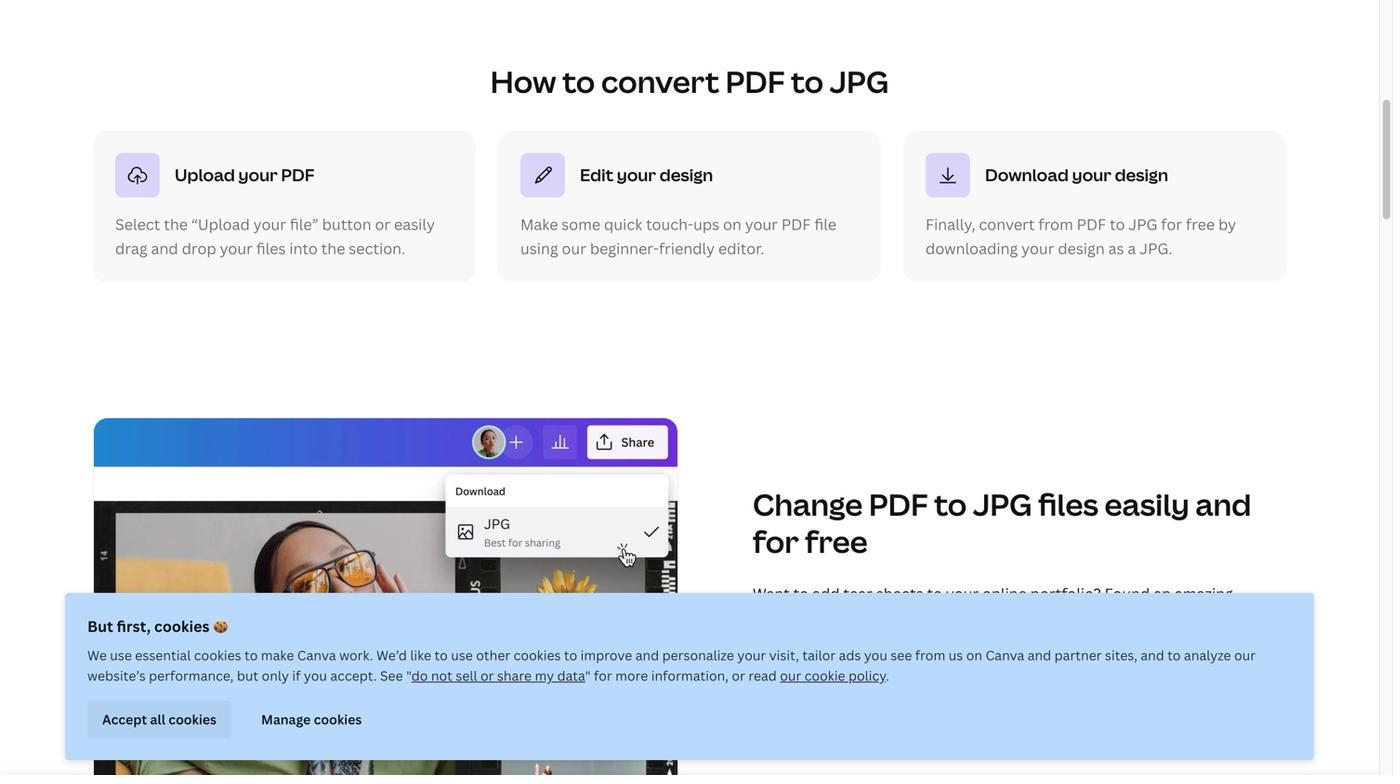 Task type: describe. For each thing, give the bounding box(es) containing it.
partner
[[1055, 646, 1102, 664]]

content.
[[812, 673, 873, 693]]

free up that
[[992, 673, 1021, 693]]

work.
[[339, 646, 373, 664]]

2 horizontal spatial or
[[732, 667, 745, 684]]

in
[[1264, 695, 1277, 715]]

cookies down accept.
[[314, 710, 362, 728]]

and inside "change pdf to jpg files easily and for free"
[[1196, 484, 1251, 525]]

as
[[1108, 238, 1124, 258]]

editor.
[[718, 238, 764, 258]]

vintage
[[753, 606, 805, 626]]

sell
[[456, 667, 477, 684]]

you inside want to add tear sheets to your online portfolio? found an amazing vintage ad you want your followers to see? feeling like making an online collage out of your favorite magazine cutouts? scan important items from your archive of materials and transform them hassle-free into digital- friendly content. rely on canva's free pdf to jpg converter and upload riveting content on your website that people enjoy reading and viewing in high-quality images.
[[831, 606, 857, 626]]

0 horizontal spatial for
[[594, 667, 612, 684]]

change
[[753, 484, 863, 525]]

followers
[[936, 606, 1002, 626]]

feeling
[[1060, 606, 1111, 626]]

your down want
[[854, 628, 887, 648]]

for inside finally, convert from pdf to jpg for free by downloading your design as a jpg.
[[1161, 214, 1182, 234]]

your down '"upload'
[[220, 238, 253, 258]]

pdf inside make some quick touch-ups on your pdf file using our beginner-friendly editor.
[[782, 214, 811, 234]]

jpg inside want to add tear sheets to your online portfolio? found an amazing vintage ad you want your followers to see? feeling like making an online collage out of your favorite magazine cutouts? scan important items from your archive of materials and transform them hassle-free into digital- friendly content. rely on canva's free pdf to jpg converter and upload riveting content on your website that people enjoy reading and viewing in high-quality images.
[[1076, 673, 1105, 693]]

like inside want to add tear sheets to your online portfolio? found an amazing vintage ad you want your followers to see? feeling like making an online collage out of your favorite magazine cutouts? scan important items from your archive of materials and transform them hassle-free into digital- friendly content. rely on canva's free pdf to jpg converter and upload riveting content on your website that people enjoy reading and viewing in high-quality images.
[[1114, 606, 1139, 626]]

convert pdf to jpg files image
[[93, 417, 678, 775]]

ups
[[693, 214, 719, 234]]

policy
[[849, 667, 886, 684]]

and down analyze
[[1183, 673, 1210, 693]]

content
[[811, 695, 867, 715]]

easily inside "change pdf to jpg files easily and for free"
[[1105, 484, 1189, 525]]

hassle-
[[1082, 650, 1133, 670]]

1 vertical spatial the
[[321, 238, 345, 258]]

file
[[814, 214, 837, 234]]

performance,
[[149, 667, 234, 684]]

rely
[[877, 673, 908, 693]]

do not sell or share my data " for more information, or read our cookie policy .
[[411, 667, 889, 684]]

section.
[[349, 238, 405, 258]]

your down collage
[[753, 650, 786, 670]]

pdf inside finally, convert from pdf to jpg for free by downloading your design as a jpg.
[[1077, 214, 1106, 234]]

touch-
[[646, 214, 693, 234]]

0 vertical spatial of
[[835, 628, 850, 648]]

your up followers
[[946, 584, 979, 604]]

edit
[[580, 164, 614, 186]]

sites,
[[1105, 646, 1138, 664]]

converter
[[1109, 673, 1179, 693]]

your inside make some quick touch-ups on your pdf file using our beginner-friendly editor.
[[745, 214, 778, 234]]

want
[[861, 606, 896, 626]]

tailor
[[802, 646, 836, 664]]

cookies up essential
[[154, 616, 210, 636]]

but
[[237, 667, 258, 684]]

tear
[[843, 584, 873, 604]]

quality
[[789, 717, 839, 737]]

other
[[476, 646, 510, 664]]

make
[[520, 214, 558, 234]]

information,
[[651, 667, 729, 684]]

upload
[[175, 164, 235, 186]]

into inside select the "upload your file" button or easily drag and drop your files into the section.
[[289, 238, 318, 258]]

our inside make some quick touch-ups on your pdf file using our beginner-friendly editor.
[[562, 238, 586, 258]]

transform
[[965, 650, 1037, 670]]

🍪
[[213, 616, 228, 636]]

jpg inside "change pdf to jpg files easily and for free"
[[973, 484, 1032, 525]]

we
[[87, 646, 107, 664]]

your right edit
[[617, 164, 656, 186]]

high-
[[753, 717, 789, 737]]

like inside we use essential cookies to make canva work. we'd like to use other cookies to improve and personalize your visit, tailor ads you see from us on canva and partner sites, and to analyze our website's performance, but only if you accept. see "
[[410, 646, 431, 664]]

more
[[615, 667, 648, 684]]

accept.
[[330, 667, 377, 684]]

first,
[[117, 616, 151, 636]]

your up finally, convert from pdf to jpg for free by downloading your design as a jpg.
[[1072, 164, 1111, 186]]

select the "upload your file" button or easily drag and drop your files into the section.
[[115, 214, 435, 258]]

do
[[411, 667, 428, 684]]

finally, convert from pdf to jpg for free by downloading your design as a jpg.
[[926, 214, 1236, 258]]

finally,
[[926, 214, 975, 234]]

upload
[[1214, 673, 1264, 693]]

visit,
[[769, 646, 799, 664]]

on inside make some quick touch-ups on your pdf file using our beginner-friendly editor.
[[723, 214, 742, 234]]

.
[[886, 667, 889, 684]]

that
[[989, 695, 1018, 715]]

do not sell or share my data link
[[411, 667, 585, 684]]

but first, cookies 🍪
[[87, 616, 228, 636]]

improve
[[581, 646, 632, 664]]

archive
[[789, 650, 842, 670]]

files inside select the "upload your file" button or easily drag and drop your files into the section.
[[256, 238, 286, 258]]

images.
[[842, 717, 896, 737]]

button
[[322, 214, 371, 234]]

your left file"
[[253, 214, 286, 234]]

personalize
[[662, 646, 734, 664]]

2 vertical spatial our
[[780, 667, 801, 684]]

cutouts?
[[1021, 628, 1083, 648]]

and up canva's
[[934, 650, 962, 670]]

favorite
[[890, 628, 947, 648]]

scan
[[1087, 628, 1122, 648]]

on up images.
[[871, 695, 889, 715]]

we use essential cookies to make canva work. we'd like to use other cookies to improve and personalize your visit, tailor ads you see from us on canva and partner sites, and to analyze our website's performance, but only if you accept. see "
[[87, 646, 1256, 684]]

share
[[497, 667, 532, 684]]

your up favorite
[[899, 606, 932, 626]]

using
[[520, 238, 558, 258]]

see?
[[1025, 606, 1056, 626]]

0 horizontal spatial the
[[164, 214, 188, 234]]

out
[[807, 628, 832, 648]]

our cookie policy link
[[780, 667, 886, 684]]

and up converter
[[1141, 646, 1164, 664]]

download
[[985, 164, 1069, 186]]

to inside "change pdf to jpg files easily and for free"
[[934, 484, 967, 525]]

add
[[812, 584, 840, 604]]

2 use from the left
[[451, 646, 473, 664]]

portfolio?
[[1030, 584, 1101, 604]]

see
[[891, 646, 912, 664]]

friendly inside make some quick touch-ups on your pdf file using our beginner-friendly editor.
[[659, 238, 715, 258]]

and inside select the "upload your file" button or easily drag and drop your files into the section.
[[151, 238, 178, 258]]

design for edit your design
[[660, 164, 713, 186]]



Task type: locate. For each thing, give the bounding box(es) containing it.
1 horizontal spatial use
[[451, 646, 473, 664]]

2 horizontal spatial for
[[1161, 214, 1182, 234]]

1 horizontal spatial from
[[1039, 214, 1073, 234]]

your
[[238, 164, 278, 186], [617, 164, 656, 186], [1072, 164, 1111, 186], [253, 214, 286, 234], [745, 214, 778, 234], [220, 238, 253, 258], [1022, 238, 1054, 258], [946, 584, 979, 604], [899, 606, 932, 626], [854, 628, 887, 648], [737, 646, 766, 664], [753, 650, 786, 670], [893, 695, 926, 715]]

amazing
[[1175, 584, 1233, 604]]

on right us at the bottom
[[966, 646, 982, 664]]

change pdf to jpg files easily and for free
[[753, 484, 1251, 562]]

and right the drag
[[151, 238, 178, 258]]

1 horizontal spatial an
[[1196, 606, 1214, 626]]

the down button
[[321, 238, 345, 258]]

of up content.
[[845, 650, 860, 670]]

from inside want to add tear sheets to your online portfolio? found an amazing vintage ad you want your followers to see? feeling like making an online collage out of your favorite magazine cutouts? scan important items from your archive of materials and transform them hassle-free into digital- friendly content. rely on canva's free pdf to jpg converter and upload riveting content on your website that people enjoy reading and viewing in high-quality images.
[[1245, 628, 1280, 648]]

0 horizontal spatial from
[[915, 646, 945, 664]]

online
[[982, 584, 1027, 604], [1218, 606, 1262, 626]]

you
[[831, 606, 857, 626], [864, 646, 887, 664], [304, 667, 327, 684]]

0 vertical spatial online
[[982, 584, 1027, 604]]

important
[[1126, 628, 1198, 648]]

your up editor.
[[745, 214, 778, 234]]

want
[[753, 584, 790, 604]]

your down 'rely'
[[893, 695, 926, 715]]

into inside want to add tear sheets to your online portfolio? found an amazing vintage ad you want your followers to see? feeling like making an online collage out of your favorite magazine cutouts? scan important items from your archive of materials and transform them hassle-free into digital- friendly content. rely on canva's free pdf to jpg converter and upload riveting content on your website that people enjoy reading and viewing in high-quality images.
[[1165, 650, 1194, 670]]

" inside we use essential cookies to make canva work. we'd like to use other cookies to improve and personalize your visit, tailor ads you see from us on canva and partner sites, and to analyze our website's performance, but only if you accept. see "
[[406, 667, 411, 684]]

0 horizontal spatial online
[[982, 584, 1027, 604]]

into
[[289, 238, 318, 258], [1165, 650, 1194, 670]]

download your design
[[985, 164, 1168, 186]]

1 vertical spatial of
[[845, 650, 860, 670]]

free inside finally, convert from pdf to jpg for free by downloading your design as a jpg.
[[1186, 214, 1215, 234]]

select
[[115, 214, 160, 234]]

and up amazing
[[1196, 484, 1251, 525]]

data
[[557, 667, 585, 684]]

people
[[1022, 695, 1072, 715]]

0 vertical spatial like
[[1114, 606, 1139, 626]]

to
[[562, 61, 595, 102], [791, 61, 824, 102], [1110, 214, 1125, 234], [934, 484, 967, 525], [793, 584, 809, 604], [927, 584, 942, 604], [1006, 606, 1021, 626], [244, 646, 258, 664], [435, 646, 448, 664], [564, 646, 577, 664], [1168, 646, 1181, 664], [1057, 673, 1073, 693]]

free up converter
[[1133, 650, 1162, 670]]

0 horizontal spatial use
[[110, 646, 132, 664]]

design up touch-
[[660, 164, 713, 186]]

0 horizontal spatial "
[[406, 667, 411, 684]]

2 vertical spatial you
[[304, 667, 327, 684]]

file"
[[290, 214, 319, 234]]

canva up if
[[297, 646, 336, 664]]

a
[[1128, 238, 1136, 258]]

canva right us at the bottom
[[986, 646, 1024, 664]]

you right ad
[[831, 606, 857, 626]]

from down download your design
[[1039, 214, 1073, 234]]

or up section.
[[375, 214, 390, 234]]

your inside finally, convert from pdf to jpg for free by downloading your design as a jpg.
[[1022, 238, 1054, 258]]

convert
[[601, 61, 719, 102], [979, 214, 1035, 234]]

files inside "change pdf to jpg files easily and for free"
[[1038, 484, 1099, 525]]

like down found
[[1114, 606, 1139, 626]]

0 horizontal spatial an
[[1154, 584, 1171, 604]]

files right "drop"
[[256, 238, 286, 258]]

"
[[406, 667, 411, 684], [585, 667, 591, 684]]

digital-
[[1197, 650, 1247, 670]]

2 horizontal spatial design
[[1115, 164, 1168, 186]]

pdf inside "change pdf to jpg files easily and for free"
[[869, 484, 928, 525]]

only
[[262, 667, 289, 684]]

1 " from the left
[[406, 667, 411, 684]]

0 horizontal spatial or
[[375, 214, 390, 234]]

use up website's on the left of page
[[110, 646, 132, 664]]

0 horizontal spatial design
[[660, 164, 713, 186]]

2 horizontal spatial our
[[1234, 646, 1256, 664]]

files up "portfolio?"
[[1038, 484, 1099, 525]]

1 vertical spatial our
[[1234, 646, 1256, 664]]

into down file"
[[289, 238, 318, 258]]

1 horizontal spatial online
[[1218, 606, 1262, 626]]

jpg.
[[1140, 238, 1172, 258]]

an up making
[[1154, 584, 1171, 604]]

for
[[1161, 214, 1182, 234], [753, 521, 799, 562], [594, 667, 612, 684]]

accept all cookies button
[[87, 701, 231, 738]]

friendly up "riveting"
[[753, 673, 809, 693]]

see
[[380, 667, 403, 684]]

into down important
[[1165, 650, 1194, 670]]

1 horizontal spatial design
[[1058, 238, 1105, 258]]

on up editor.
[[723, 214, 742, 234]]

free up add
[[805, 521, 868, 562]]

found
[[1105, 584, 1150, 604]]

0 vertical spatial our
[[562, 238, 586, 258]]

1 horizontal spatial like
[[1114, 606, 1139, 626]]

make
[[261, 646, 294, 664]]

canva's
[[933, 673, 988, 693]]

use
[[110, 646, 132, 664], [451, 646, 473, 664]]

analyze
[[1184, 646, 1231, 664]]

an down amazing
[[1196, 606, 1214, 626]]

easily up found
[[1105, 484, 1189, 525]]

canva
[[297, 646, 336, 664], [986, 646, 1024, 664]]

1 vertical spatial you
[[864, 646, 887, 664]]

" down improve
[[585, 667, 591, 684]]

by
[[1219, 214, 1236, 234]]

making
[[1142, 606, 1193, 626]]

make some quick touch-ups on your pdf file using our beginner-friendly editor.
[[520, 214, 837, 258]]

ad
[[809, 606, 827, 626]]

pdf inside want to add tear sheets to your online portfolio? found an amazing vintage ad you want your followers to see? feeling like making an online collage out of your favorite magazine cutouts? scan important items from your archive of materials and transform them hassle-free into digital- friendly content. rely on canva's free pdf to jpg converter and upload riveting content on your website that people enjoy reading and viewing in high-quality images.
[[1024, 673, 1054, 693]]

1 horizontal spatial convert
[[979, 214, 1035, 234]]

and left viewing
[[1176, 695, 1203, 715]]

design inside finally, convert from pdf to jpg for free by downloading your design as a jpg.
[[1058, 238, 1105, 258]]

my
[[535, 667, 554, 684]]

of right out at the bottom
[[835, 628, 850, 648]]

riveting
[[753, 695, 807, 715]]

1 vertical spatial files
[[1038, 484, 1099, 525]]

0 vertical spatial easily
[[394, 214, 435, 234]]

and
[[151, 238, 178, 258], [1196, 484, 1251, 525], [635, 646, 659, 664], [1028, 646, 1051, 664], [1141, 646, 1164, 664], [934, 650, 962, 670], [1183, 673, 1210, 693], [1176, 695, 1203, 715]]

our inside we use essential cookies to make canva work. we'd like to use other cookies to improve and personalize your visit, tailor ads you see from us on canva and partner sites, and to analyze our website's performance, but only if you accept. see "
[[1234, 646, 1256, 664]]

of
[[835, 628, 850, 648], [845, 650, 860, 670]]

free inside "change pdf to jpg files easily and for free"
[[805, 521, 868, 562]]

friendly inside want to add tear sheets to your online portfolio? found an amazing vintage ad you want your followers to see? feeling like making an online collage out of your favorite magazine cutouts? scan important items from your archive of materials and transform them hassle-free into digital- friendly content. rely on canva's free pdf to jpg converter and upload riveting content on your website that people enjoy reading and viewing in high-quality images.
[[753, 673, 809, 693]]

you up policy
[[864, 646, 887, 664]]

or left read
[[732, 667, 745, 684]]

manage
[[261, 710, 311, 728]]

0 horizontal spatial convert
[[601, 61, 719, 102]]

1 horizontal spatial files
[[1038, 484, 1099, 525]]

for up jpg.
[[1161, 214, 1182, 234]]

0 horizontal spatial our
[[562, 238, 586, 258]]

0 horizontal spatial easily
[[394, 214, 435, 234]]

1 horizontal spatial into
[[1165, 650, 1194, 670]]

cookies up my
[[514, 646, 561, 664]]

the up "drop"
[[164, 214, 188, 234]]

" right the see
[[406, 667, 411, 684]]

2 vertical spatial for
[[594, 667, 612, 684]]

but
[[87, 616, 113, 636]]

design for download your design
[[1115, 164, 1168, 186]]

to inside finally, convert from pdf to jpg for free by downloading your design as a jpg.
[[1110, 214, 1125, 234]]

how
[[490, 61, 556, 102]]

friendly down touch-
[[659, 238, 715, 258]]

1 vertical spatial easily
[[1105, 484, 1189, 525]]

1 horizontal spatial "
[[585, 667, 591, 684]]

0 horizontal spatial canva
[[297, 646, 336, 664]]

easily up section.
[[394, 214, 435, 234]]

convert inside finally, convert from pdf to jpg for free by downloading your design as a jpg.
[[979, 214, 1035, 234]]

"upload
[[191, 214, 250, 234]]

and up do not sell or share my data " for more information, or read our cookie policy . on the bottom of page
[[635, 646, 659, 664]]

cookies right all
[[168, 710, 217, 728]]

we'd
[[376, 646, 407, 664]]

pdf
[[726, 61, 785, 102], [281, 164, 314, 186], [782, 214, 811, 234], [1077, 214, 1106, 234], [869, 484, 928, 525], [1024, 673, 1054, 693]]

your up read
[[737, 646, 766, 664]]

or
[[375, 214, 390, 234], [480, 667, 494, 684], [732, 667, 745, 684]]

0 vertical spatial friendly
[[659, 238, 715, 258]]

cookies down 🍪
[[194, 646, 241, 664]]

free left "by"
[[1186, 214, 1215, 234]]

easily inside select the "upload your file" button or easily drag and drop your files into the section.
[[394, 214, 435, 234]]

2 horizontal spatial you
[[864, 646, 887, 664]]

on right 'rely'
[[911, 673, 930, 693]]

for up "want"
[[753, 521, 799, 562]]

manage cookies
[[261, 710, 362, 728]]

1 horizontal spatial friendly
[[753, 673, 809, 693]]

1 vertical spatial an
[[1196, 606, 1214, 626]]

2 " from the left
[[585, 667, 591, 684]]

online up followers
[[982, 584, 1027, 604]]

from right 'items'
[[1245, 628, 1280, 648]]

our down some
[[562, 238, 586, 258]]

all
[[150, 710, 165, 728]]

not
[[431, 667, 453, 684]]

essential
[[135, 646, 191, 664]]

0 vertical spatial into
[[289, 238, 318, 258]]

on inside we use essential cookies to make canva work. we'd like to use other cookies to improve and personalize your visit, tailor ads you see from us on canva and partner sites, and to analyze our website's performance, but only if you accept. see "
[[966, 646, 982, 664]]

cookie
[[805, 667, 845, 684]]

0 horizontal spatial files
[[256, 238, 286, 258]]

0 horizontal spatial like
[[410, 646, 431, 664]]

0 vertical spatial an
[[1154, 584, 1171, 604]]

0 horizontal spatial friendly
[[659, 238, 715, 258]]

design up a
[[1115, 164, 1168, 186]]

and left partner
[[1028, 646, 1051, 664]]

use up sell
[[451, 646, 473, 664]]

you right if
[[304, 667, 327, 684]]

1 vertical spatial like
[[410, 646, 431, 664]]

2 horizontal spatial from
[[1245, 628, 1280, 648]]

our up upload
[[1234, 646, 1256, 664]]

2 canva from the left
[[986, 646, 1024, 664]]

manage cookies button
[[246, 701, 377, 738]]

1 vertical spatial convert
[[979, 214, 1035, 234]]

1 canva from the left
[[297, 646, 336, 664]]

0 vertical spatial the
[[164, 214, 188, 234]]

accept
[[102, 710, 147, 728]]

1 horizontal spatial easily
[[1105, 484, 1189, 525]]

them
[[1041, 650, 1078, 670]]

your right upload
[[238, 164, 278, 186]]

sheets
[[876, 584, 924, 604]]

0 horizontal spatial into
[[289, 238, 318, 258]]

1 use from the left
[[110, 646, 132, 664]]

like up do
[[410, 646, 431, 664]]

for inside "change pdf to jpg files easily and for free"
[[753, 521, 799, 562]]

1 horizontal spatial you
[[831, 606, 857, 626]]

viewing
[[1206, 695, 1260, 715]]

jpg inside finally, convert from pdf to jpg for free by downloading your design as a jpg.
[[1129, 214, 1158, 234]]

website's
[[87, 667, 146, 684]]

1 vertical spatial into
[[1165, 650, 1194, 670]]

your right downloading
[[1022, 238, 1054, 258]]

from inside we use essential cookies to make canva work. we'd like to use other cookies to improve and personalize your visit, tailor ads you see from us on canva and partner sites, and to analyze our website's performance, but only if you accept. see "
[[915, 646, 945, 664]]

beginner-
[[590, 238, 659, 258]]

1 horizontal spatial the
[[321, 238, 345, 258]]

quick
[[604, 214, 642, 234]]

1 vertical spatial friendly
[[753, 673, 809, 693]]

0 vertical spatial for
[[1161, 214, 1182, 234]]

your inside we use essential cookies to make canva work. we'd like to use other cookies to improve and personalize your visit, tailor ads you see from us on canva and partner sites, and to analyze our website's performance, but only if you accept. see "
[[737, 646, 766, 664]]

0 horizontal spatial you
[[304, 667, 327, 684]]

or inside select the "upload your file" button or easily drag and drop your files into the section.
[[375, 214, 390, 234]]

some
[[562, 214, 601, 234]]

easily
[[394, 214, 435, 234], [1105, 484, 1189, 525]]

our down visit,
[[780, 667, 801, 684]]

friendly
[[659, 238, 715, 258], [753, 673, 809, 693]]

from inside finally, convert from pdf to jpg for free by downloading your design as a jpg.
[[1039, 214, 1073, 234]]

0 vertical spatial files
[[256, 238, 286, 258]]

downloading
[[926, 238, 1018, 258]]

read
[[748, 667, 777, 684]]

0 vertical spatial convert
[[601, 61, 719, 102]]

0 vertical spatial you
[[831, 606, 857, 626]]

or right sell
[[480, 667, 494, 684]]

1 horizontal spatial our
[[780, 667, 801, 684]]

design left as
[[1058, 238, 1105, 258]]

collage
[[753, 628, 804, 648]]

1 horizontal spatial canva
[[986, 646, 1024, 664]]

1 vertical spatial for
[[753, 521, 799, 562]]

online up 'items'
[[1218, 606, 1262, 626]]

from left us at the bottom
[[915, 646, 945, 664]]

1 horizontal spatial or
[[480, 667, 494, 684]]

reading
[[1118, 695, 1172, 715]]

free
[[1186, 214, 1215, 234], [805, 521, 868, 562], [1133, 650, 1162, 670], [992, 673, 1021, 693]]

enjoy
[[1075, 695, 1115, 715]]

for down improve
[[594, 667, 612, 684]]

us
[[949, 646, 963, 664]]

drag
[[115, 238, 147, 258]]

1 vertical spatial online
[[1218, 606, 1262, 626]]

1 horizontal spatial for
[[753, 521, 799, 562]]



Task type: vqa. For each thing, say whether or not it's contained in the screenshot.
" inside the We use essential cookies to make Canva work. We'd like to use other cookies to improve and personalize your visit, tailor ads you see from us on Canva and partner sites, and to analyze our website's performance, but only if you accept. See "
yes



